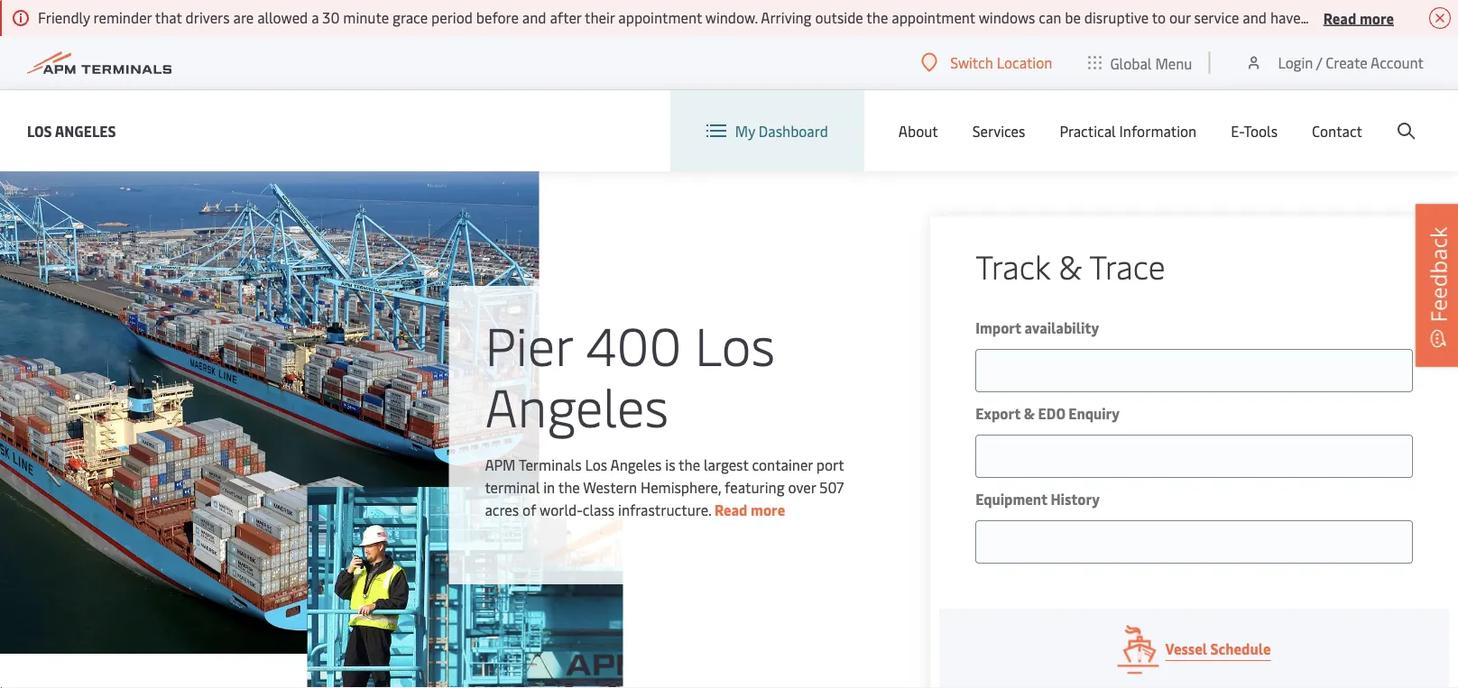Task type: locate. For each thing, give the bounding box(es) containing it.
angeles inside pier 400 los angeles
[[485, 370, 669, 440]]

apm
[[485, 455, 516, 475]]

1 vertical spatial los
[[695, 308, 775, 379]]

1 horizontal spatial the
[[679, 455, 700, 475]]

switch location
[[951, 53, 1053, 72]]

/
[[1317, 53, 1322, 72]]

0 vertical spatial the
[[867, 8, 888, 27]]

the
[[867, 8, 888, 27], [679, 455, 700, 475], [558, 478, 580, 497]]

0 horizontal spatial read more
[[715, 500, 785, 520]]

export
[[976, 404, 1021, 423]]

global
[[1110, 53, 1152, 72]]

read more
[[1324, 8, 1394, 27], [715, 500, 785, 520]]

allowed
[[257, 8, 308, 27]]

drivers
[[186, 8, 230, 27]]

2 vertical spatial angeles
[[611, 455, 662, 475]]

container
[[752, 455, 813, 475]]

los inside the apm terminals los angeles is the largest container port terminal in the western hemisphere, featuring over 507 acres of world-class infrastructure.
[[585, 455, 607, 475]]

in
[[544, 478, 555, 497]]

pier 400 los angeles
[[485, 308, 775, 440]]

1 horizontal spatial &
[[1059, 244, 1082, 288]]

login / create account link
[[1245, 36, 1424, 89]]

0 vertical spatial read more
[[1324, 8, 1394, 27]]

1 vertical spatial angeles
[[485, 370, 669, 440]]

angeles for pier
[[485, 370, 669, 440]]

trace
[[1089, 244, 1166, 288]]

los inside pier 400 los angeles
[[695, 308, 775, 379]]

0 horizontal spatial los
[[27, 121, 52, 140]]

angeles
[[55, 121, 116, 140], [485, 370, 669, 440], [611, 455, 662, 475]]

1 horizontal spatial and
[[1243, 8, 1267, 27]]

2 horizontal spatial the
[[867, 8, 888, 27]]

0 vertical spatial read
[[1324, 8, 1357, 27]]

1 vertical spatial read more
[[715, 500, 785, 520]]

2 horizontal spatial los
[[695, 308, 775, 379]]

0 horizontal spatial more
[[751, 500, 785, 520]]

0 horizontal spatial appointment
[[618, 8, 702, 27]]

1 horizontal spatial los
[[585, 455, 607, 475]]

are
[[233, 8, 254, 27]]

read up create
[[1324, 8, 1357, 27]]

0 horizontal spatial &
[[1024, 404, 1035, 423]]

more right negative
[[1360, 8, 1394, 27]]

angeles for apm
[[611, 455, 662, 475]]

featuring
[[725, 478, 785, 497]]

read inside button
[[1324, 8, 1357, 27]]

and left after
[[522, 8, 546, 27]]

1 and from the left
[[522, 8, 546, 27]]

more
[[1360, 8, 1394, 27], [751, 500, 785, 520]]

1 vertical spatial more
[[751, 500, 785, 520]]

read more up login / create account on the right top of the page
[[1324, 8, 1394, 27]]

2 vertical spatial the
[[558, 478, 580, 497]]

1 vertical spatial &
[[1024, 404, 1035, 423]]

friendly reminder that drivers are allowed a 30 minute grace period before and after their appointment window. arriving outside the appointment windows can be disruptive to our service and have negative impacts on driv
[[38, 8, 1458, 27]]

about
[[899, 121, 938, 141]]

& left the trace
[[1059, 244, 1082, 288]]

more inside button
[[1360, 8, 1394, 27]]

&
[[1059, 244, 1082, 288], [1024, 404, 1035, 423]]

los for pier 400 los angeles
[[695, 308, 775, 379]]

import availability
[[976, 318, 1099, 338]]

the right the outside
[[867, 8, 888, 27]]

1 horizontal spatial more
[[1360, 8, 1394, 27]]

0 vertical spatial more
[[1360, 8, 1394, 27]]

appointment
[[618, 8, 702, 27], [892, 8, 976, 27]]

before
[[476, 8, 519, 27]]

2 vertical spatial los
[[585, 455, 607, 475]]

history
[[1051, 490, 1100, 509]]

my dashboard
[[735, 121, 828, 141]]

of
[[523, 500, 536, 520]]

reminder
[[94, 8, 152, 27]]

window.
[[706, 8, 758, 27]]

read for "read more" button
[[1324, 8, 1357, 27]]

menu
[[1156, 53, 1193, 72]]

0 vertical spatial los
[[27, 121, 52, 140]]

schedule
[[1211, 639, 1271, 659]]

impacts
[[1363, 8, 1414, 27]]

global menu
[[1110, 53, 1193, 72]]

1 horizontal spatial read
[[1324, 8, 1357, 27]]

appointment right their in the top left of the page
[[618, 8, 702, 27]]

windows
[[979, 8, 1035, 27]]

0 vertical spatial &
[[1059, 244, 1082, 288]]

& left 'edo'
[[1024, 404, 1035, 423]]

read more down featuring
[[715, 500, 785, 520]]

equipment history
[[976, 490, 1100, 509]]

edo
[[1038, 404, 1065, 423]]

0 horizontal spatial and
[[522, 8, 546, 27]]

switch
[[951, 53, 993, 72]]

the right is
[[679, 455, 700, 475]]

read down featuring
[[715, 500, 748, 520]]

the right in
[[558, 478, 580, 497]]

1 horizontal spatial appointment
[[892, 8, 976, 27]]

appointment up switch
[[892, 8, 976, 27]]

and left have
[[1243, 8, 1267, 27]]

1 horizontal spatial read more
[[1324, 8, 1394, 27]]

dashboard
[[759, 121, 828, 141]]

about button
[[899, 90, 938, 171]]

angeles inside the apm terminals los angeles is the largest container port terminal in the western hemisphere, featuring over 507 acres of world-class infrastructure.
[[611, 455, 662, 475]]

0 horizontal spatial read
[[715, 500, 748, 520]]

0 horizontal spatial the
[[558, 478, 580, 497]]

read
[[1324, 8, 1357, 27], [715, 500, 748, 520]]

1 vertical spatial read
[[715, 500, 748, 520]]

more down featuring
[[751, 500, 785, 520]]



Task type: describe. For each thing, give the bounding box(es) containing it.
friendly
[[38, 8, 90, 27]]

400
[[586, 308, 682, 379]]

account
[[1371, 53, 1424, 72]]

import
[[976, 318, 1021, 338]]

grace
[[393, 8, 428, 27]]

over
[[788, 478, 816, 497]]

vessel
[[1166, 639, 1207, 659]]

track & trace
[[976, 244, 1166, 288]]

30
[[323, 8, 340, 27]]

that
[[155, 8, 182, 27]]

switch location button
[[922, 53, 1053, 72]]

terminal
[[485, 478, 540, 497]]

2 and from the left
[[1243, 8, 1267, 27]]

login / create account
[[1278, 53, 1424, 72]]

read more link
[[715, 500, 785, 520]]

largest
[[704, 455, 749, 475]]

after
[[550, 8, 582, 27]]

los angeles pier 400 image
[[0, 171, 539, 654]]

more for read more "link"
[[751, 500, 785, 520]]

minute
[[343, 8, 389, 27]]

pier
[[485, 308, 573, 379]]

1 vertical spatial the
[[679, 455, 700, 475]]

arriving
[[761, 8, 812, 27]]

read more for "read more" button
[[1324, 8, 1394, 27]]

vessel schedule
[[1166, 639, 1271, 659]]

western
[[583, 478, 637, 497]]

los angeles
[[27, 121, 116, 140]]

their
[[585, 8, 615, 27]]

acres
[[485, 500, 519, 520]]

world-
[[540, 500, 583, 520]]

la secondary image
[[307, 487, 623, 689]]

& for trace
[[1059, 244, 1082, 288]]

have
[[1271, 8, 1301, 27]]

more for "read more" button
[[1360, 8, 1394, 27]]

can
[[1039, 8, 1062, 27]]

los angeles link
[[27, 120, 116, 142]]

hemisphere,
[[641, 478, 721, 497]]

close alert image
[[1430, 7, 1451, 29]]

login
[[1278, 53, 1313, 72]]

service
[[1194, 8, 1239, 27]]

driv
[[1438, 8, 1458, 27]]

on
[[1418, 8, 1434, 27]]

is
[[665, 455, 676, 475]]

create
[[1326, 53, 1368, 72]]

location
[[997, 53, 1053, 72]]

my dashboard button
[[706, 90, 828, 171]]

port
[[817, 455, 844, 475]]

2 appointment from the left
[[892, 8, 976, 27]]

class
[[583, 500, 615, 520]]

to
[[1152, 8, 1166, 27]]

export & edo enquiry
[[976, 404, 1120, 423]]

vessel schedule link
[[940, 609, 1449, 689]]

our
[[1170, 8, 1191, 27]]

507
[[820, 478, 844, 497]]

read for read more "link"
[[715, 500, 748, 520]]

feedback
[[1424, 227, 1453, 323]]

los for apm terminals los angeles is the largest container port terminal in the western hemisphere, featuring over 507 acres of world-class infrastructure.
[[585, 455, 607, 475]]

read more button
[[1324, 6, 1394, 29]]

outside
[[815, 8, 863, 27]]

a
[[311, 8, 319, 27]]

period
[[431, 8, 473, 27]]

equipment
[[976, 490, 1048, 509]]

track
[[976, 244, 1051, 288]]

apm terminals los angeles is the largest container port terminal in the western hemisphere, featuring over 507 acres of world-class infrastructure.
[[485, 455, 844, 520]]

my
[[735, 121, 755, 141]]

1 appointment from the left
[[618, 8, 702, 27]]

global menu button
[[1071, 36, 1211, 90]]

0 vertical spatial angeles
[[55, 121, 116, 140]]

& for edo
[[1024, 404, 1035, 423]]

disruptive
[[1085, 8, 1149, 27]]

terminals
[[519, 455, 582, 475]]

be
[[1065, 8, 1081, 27]]

infrastructure.
[[618, 500, 711, 520]]

feedback button
[[1416, 204, 1458, 367]]

negative
[[1305, 8, 1360, 27]]

read more for read more "link"
[[715, 500, 785, 520]]

availability
[[1025, 318, 1099, 338]]

enquiry
[[1069, 404, 1120, 423]]



Task type: vqa. For each thing, say whether or not it's contained in the screenshot.
Los Angeles 'Los'
no



